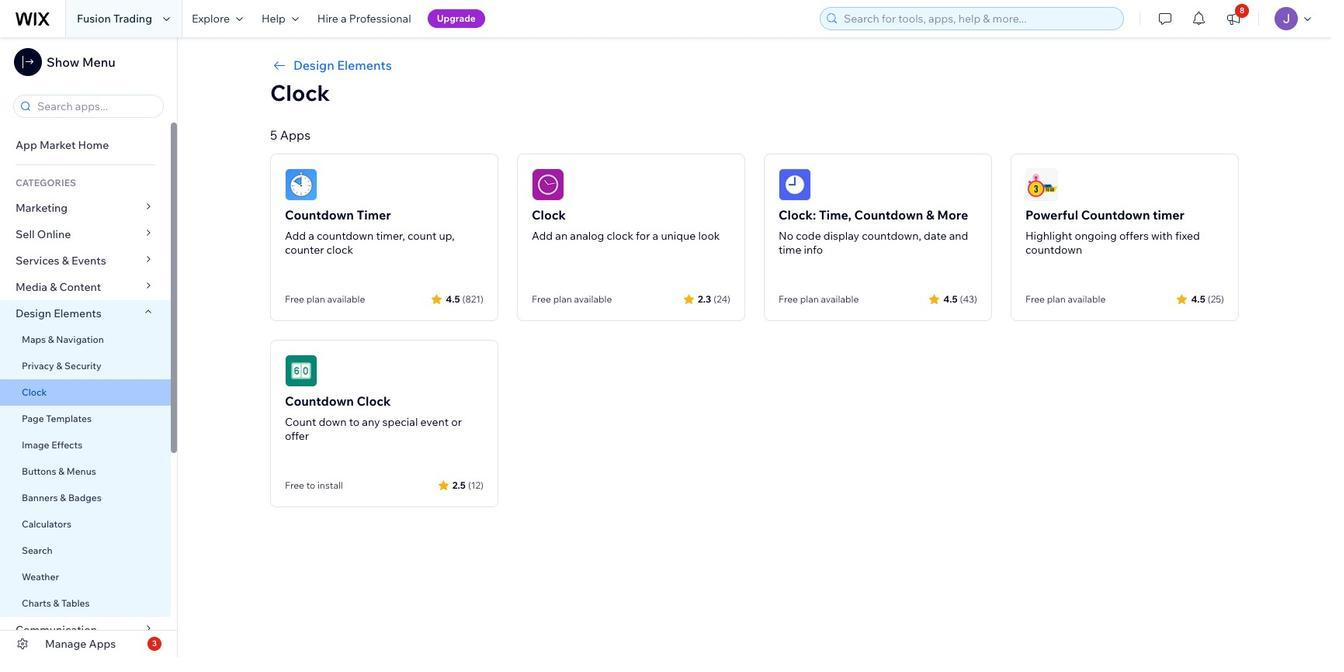 Task type: describe. For each thing, give the bounding box(es) containing it.
communication link
[[0, 617, 171, 644]]

apps for 5 apps
[[280, 127, 311, 143]]

available for time,
[[821, 294, 859, 305]]

timer,
[[376, 229, 405, 243]]

calculators link
[[0, 512, 171, 538]]

events
[[72, 254, 106, 268]]

privacy
[[22, 360, 54, 372]]

clock up 5 apps
[[270, 79, 330, 106]]

banners & badges link
[[0, 485, 171, 512]]

fusion trading
[[77, 12, 152, 26]]

free plan available for add
[[532, 294, 612, 305]]

search
[[22, 545, 52, 557]]

1 horizontal spatial design elements link
[[270, 56, 1240, 75]]

powerful
[[1026, 207, 1079, 223]]

search link
[[0, 538, 171, 565]]

clock: time, countdown & more no code display countdown, date and time info
[[779, 207, 969, 257]]

free plan available for countdown
[[1026, 294, 1106, 305]]

1 vertical spatial to
[[307, 480, 315, 492]]

& inside clock: time, countdown & more no code display countdown, date and time info
[[927, 207, 935, 223]]

countdown inside clock: time, countdown & more no code display countdown, date and time info
[[855, 207, 924, 223]]

clock link
[[0, 380, 171, 406]]

for
[[636, 229, 650, 243]]

2.3 (24)
[[698, 293, 731, 305]]

upgrade
[[437, 12, 476, 24]]

(24)
[[714, 293, 731, 305]]

clock: time, countdown & more logo image
[[779, 169, 812, 201]]

app
[[16, 138, 37, 152]]

calculators
[[22, 519, 71, 530]]

4.5 (821)
[[446, 293, 484, 305]]

special
[[383, 416, 418, 429]]

charts & tables
[[22, 598, 90, 610]]

& for badges
[[60, 492, 66, 504]]

available for countdown
[[1068, 294, 1106, 305]]

time,
[[819, 207, 852, 223]]

info
[[804, 243, 823, 257]]

charts & tables link
[[0, 591, 171, 617]]

code
[[796, 229, 821, 243]]

fixed
[[1176, 229, 1201, 243]]

& for tables
[[53, 598, 59, 610]]

4.5 for clock: time, countdown & more
[[944, 293, 958, 305]]

available for add
[[574, 294, 612, 305]]

page
[[22, 413, 44, 425]]

clock:
[[779, 207, 817, 223]]

media & content link
[[0, 274, 171, 301]]

app market home link
[[0, 132, 171, 158]]

timer
[[357, 207, 391, 223]]

design elements inside sidebar "element"
[[16, 307, 102, 321]]

countdown timer add a countdown timer, count up, counter clock
[[285, 207, 455, 257]]

& for content
[[50, 280, 57, 294]]

free for powerful countdown timer
[[1026, 294, 1045, 305]]

powerful countdown timer highlight ongoing offers with fixed countdown
[[1026, 207, 1201, 257]]

2.3
[[698, 293, 712, 305]]

display
[[824, 229, 860, 243]]

image effects link
[[0, 433, 171, 459]]

0 horizontal spatial design elements link
[[0, 301, 171, 327]]

buttons
[[22, 466, 56, 478]]

clock inside countdown clock count down to any special event or offer
[[357, 394, 391, 409]]

show menu button
[[14, 48, 115, 76]]

& for navigation
[[48, 334, 54, 346]]

communication
[[16, 624, 100, 638]]

counter
[[285, 243, 324, 257]]

5 apps
[[270, 127, 311, 143]]

clock inside the countdown timer add a countdown timer, count up, counter clock
[[327, 243, 353, 257]]

& for events
[[62, 254, 69, 268]]

image
[[22, 440, 49, 451]]

Search for tools, apps, help & more... field
[[840, 8, 1119, 30]]

sidebar element
[[0, 37, 178, 658]]

manage apps
[[45, 638, 116, 652]]

and
[[950, 229, 969, 243]]

free plan available for timer
[[285, 294, 365, 305]]

hire
[[318, 12, 339, 26]]

maps & navigation
[[22, 334, 104, 346]]

analog
[[570, 229, 605, 243]]

banners
[[22, 492, 58, 504]]

banners & badges
[[22, 492, 102, 504]]

3
[[152, 639, 157, 649]]

Search apps... field
[[33, 96, 158, 117]]

countdown inside powerful countdown timer highlight ongoing offers with fixed countdown
[[1082, 207, 1151, 223]]

plan for countdown
[[1047, 294, 1066, 305]]

services
[[16, 254, 59, 268]]

more
[[938, 207, 969, 223]]

(43)
[[960, 293, 978, 305]]

media
[[16, 280, 47, 294]]

manage
[[45, 638, 87, 652]]

5
[[270, 127, 277, 143]]

security
[[64, 360, 101, 372]]

app market home
[[16, 138, 109, 152]]

free for clock: time, countdown & more
[[779, 294, 798, 305]]

highlight
[[1026, 229, 1073, 243]]

navigation
[[56, 334, 104, 346]]



Task type: vqa. For each thing, say whether or not it's contained in the screenshot.
rightmost Elements
yes



Task type: locate. For each thing, give the bounding box(es) containing it.
apps
[[280, 127, 311, 143], [89, 638, 116, 652]]

plan down the highlight
[[1047, 294, 1066, 305]]

3 available from the left
[[821, 294, 859, 305]]

& left badges
[[60, 492, 66, 504]]

countdown up down
[[285, 394, 354, 409]]

elements up navigation
[[54, 307, 102, 321]]

with
[[1152, 229, 1173, 243]]

0 horizontal spatial elements
[[54, 307, 102, 321]]

free left install
[[285, 480, 304, 492]]

charts
[[22, 598, 51, 610]]

page templates link
[[0, 406, 171, 433]]

free plan available down counter
[[285, 294, 365, 305]]

clock up the "any" on the left bottom of the page
[[357, 394, 391, 409]]

sell online link
[[0, 221, 171, 248]]

countdown inside the countdown timer add a countdown timer, count up, counter clock
[[285, 207, 354, 223]]

available down ongoing
[[1068, 294, 1106, 305]]

services & events
[[16, 254, 106, 268]]

2.5
[[453, 480, 466, 491]]

date
[[924, 229, 947, 243]]

countdown timer logo image
[[285, 169, 318, 201]]

apps inside sidebar "element"
[[89, 638, 116, 652]]

design up maps
[[16, 307, 51, 321]]

maps & navigation link
[[0, 327, 171, 353]]

a inside clock add an analog clock for a unique look
[[653, 229, 659, 243]]

free down the highlight
[[1026, 294, 1045, 305]]

0 horizontal spatial 4.5
[[446, 293, 460, 305]]

count
[[285, 416, 316, 429]]

plan for add
[[554, 294, 572, 305]]

1 horizontal spatial clock
[[607, 229, 634, 243]]

menus
[[67, 466, 96, 478]]

free for countdown timer
[[285, 294, 304, 305]]

3 4.5 from the left
[[1192, 293, 1206, 305]]

clock up page
[[22, 387, 47, 398]]

8
[[1240, 5, 1245, 16]]

4 plan from the left
[[1047, 294, 1066, 305]]

1 vertical spatial design
[[16, 307, 51, 321]]

a down countdown timer logo
[[309, 229, 314, 243]]

1 horizontal spatial to
[[349, 416, 360, 429]]

countdown inside powerful countdown timer highlight ongoing offers with fixed countdown
[[1026, 243, 1083, 257]]

time
[[779, 243, 802, 257]]

privacy & security link
[[0, 353, 171, 380]]

clock left for
[[607, 229, 634, 243]]

plan down counter
[[307, 294, 325, 305]]

effects
[[51, 440, 83, 451]]

1 4.5 from the left
[[446, 293, 460, 305]]

1 vertical spatial design elements link
[[0, 301, 171, 327]]

no
[[779, 229, 794, 243]]

4.5 for countdown timer
[[446, 293, 460, 305]]

0 horizontal spatial apps
[[89, 638, 116, 652]]

offers
[[1120, 229, 1149, 243]]

buttons & menus
[[22, 466, 96, 478]]

(821)
[[463, 293, 484, 305]]

down
[[319, 416, 347, 429]]

0 vertical spatial apps
[[280, 127, 311, 143]]

free down time
[[779, 294, 798, 305]]

0 horizontal spatial design
[[16, 307, 51, 321]]

design down hire
[[294, 57, 334, 73]]

design elements down hire
[[294, 57, 392, 73]]

1 horizontal spatial countdown
[[1026, 243, 1083, 257]]

plan down info
[[800, 294, 819, 305]]

2 free plan available from the left
[[532, 294, 612, 305]]

apps right manage
[[89, 638, 116, 652]]

2 4.5 from the left
[[944, 293, 958, 305]]

countdown down countdown timer logo
[[285, 207, 354, 223]]

1 horizontal spatial add
[[532, 229, 553, 243]]

(25)
[[1208, 293, 1225, 305]]

maps
[[22, 334, 46, 346]]

countdown clock count down to any special event or offer
[[285, 394, 462, 443]]

4.5 for powerful countdown timer
[[1192, 293, 1206, 305]]

upgrade button
[[428, 9, 485, 28]]

media & content
[[16, 280, 101, 294]]

& left menus
[[58, 466, 65, 478]]

weather link
[[0, 565, 171, 591]]

ongoing
[[1075, 229, 1117, 243]]

home
[[78, 138, 109, 152]]

4.5
[[446, 293, 460, 305], [944, 293, 958, 305], [1192, 293, 1206, 305]]

clock up an
[[532, 207, 566, 223]]

0 vertical spatial design elements link
[[270, 56, 1240, 75]]

0 horizontal spatial design elements
[[16, 307, 102, 321]]

elements inside sidebar "element"
[[54, 307, 102, 321]]

design elements up maps & navigation on the left
[[16, 307, 102, 321]]

categories
[[16, 177, 76, 189]]

1 horizontal spatial elements
[[337, 57, 392, 73]]

to left install
[[307, 480, 315, 492]]

add inside clock add an analog clock for a unique look
[[532, 229, 553, 243]]

marketing
[[16, 201, 68, 215]]

4.5 left (43)
[[944, 293, 958, 305]]

1 free plan available from the left
[[285, 294, 365, 305]]

apps right 5
[[280, 127, 311, 143]]

1 vertical spatial apps
[[89, 638, 116, 652]]

1 horizontal spatial 4.5
[[944, 293, 958, 305]]

install
[[318, 480, 343, 492]]

& right media at the top left
[[50, 280, 57, 294]]

free for clock
[[532, 294, 551, 305]]

available down analog
[[574, 294, 612, 305]]

2.5 (12)
[[453, 480, 484, 491]]

apps for manage apps
[[89, 638, 116, 652]]

clock inside clock add an analog clock for a unique look
[[607, 229, 634, 243]]

marketing link
[[0, 195, 171, 221]]

content
[[59, 280, 101, 294]]

countdown up countdown, at the right of page
[[855, 207, 924, 223]]

sell online
[[16, 228, 71, 242]]

free plan available for time,
[[779, 294, 859, 305]]

design
[[294, 57, 334, 73], [16, 307, 51, 321]]

1 horizontal spatial design elements
[[294, 57, 392, 73]]

sell
[[16, 228, 35, 242]]

2 available from the left
[[574, 294, 612, 305]]

4.5 left (25)
[[1192, 293, 1206, 305]]

4 available from the left
[[1068, 294, 1106, 305]]

3 free plan available from the left
[[779, 294, 859, 305]]

4.5 (25)
[[1192, 293, 1225, 305]]

0 vertical spatial elements
[[337, 57, 392, 73]]

menu
[[82, 54, 115, 70]]

show menu
[[47, 54, 115, 70]]

2 horizontal spatial 4.5
[[1192, 293, 1206, 305]]

explore
[[192, 12, 230, 26]]

a right hire
[[341, 12, 347, 26]]

0 vertical spatial to
[[349, 416, 360, 429]]

0 horizontal spatial to
[[307, 480, 315, 492]]

0 horizontal spatial clock
[[327, 243, 353, 257]]

a right for
[[653, 229, 659, 243]]

available down info
[[821, 294, 859, 305]]

1 horizontal spatial apps
[[280, 127, 311, 143]]

help
[[262, 12, 286, 26]]

show
[[47, 54, 79, 70]]

clock inside clock add an analog clock for a unique look
[[532, 207, 566, 223]]

4.5 left (821)
[[446, 293, 460, 305]]

0 horizontal spatial countdown
[[317, 229, 374, 243]]

free right (821)
[[532, 294, 551, 305]]

available down the countdown timer add a countdown timer, count up, counter clock in the top of the page
[[327, 294, 365, 305]]

1 plan from the left
[[307, 294, 325, 305]]

buttons & menus link
[[0, 459, 171, 485]]

free to install
[[285, 480, 343, 492]]

clock right counter
[[327, 243, 353, 257]]

4.5 (43)
[[944, 293, 978, 305]]

add left an
[[532, 229, 553, 243]]

plan for time,
[[800, 294, 819, 305]]

count
[[408, 229, 437, 243]]

2 add from the left
[[532, 229, 553, 243]]

market
[[40, 138, 76, 152]]

weather
[[22, 572, 59, 583]]

free plan available down info
[[779, 294, 859, 305]]

hire a professional link
[[308, 0, 421, 37]]

1 add from the left
[[285, 229, 306, 243]]

event
[[421, 416, 449, 429]]

to inside countdown clock count down to any special event or offer
[[349, 416, 360, 429]]

countdown clock logo image
[[285, 355, 318, 388]]

add inside the countdown timer add a countdown timer, count up, counter clock
[[285, 229, 306, 243]]

0 horizontal spatial add
[[285, 229, 306, 243]]

1 vertical spatial design elements
[[16, 307, 102, 321]]

& for menus
[[58, 466, 65, 478]]

3 plan from the left
[[800, 294, 819, 305]]

add
[[285, 229, 306, 243], [532, 229, 553, 243]]

offer
[[285, 429, 309, 443]]

countdown inside countdown clock count down to any special event or offer
[[285, 394, 354, 409]]

clock logo image
[[532, 169, 565, 201]]

look
[[699, 229, 720, 243]]

professional
[[349, 12, 411, 26]]

countdown,
[[862, 229, 922, 243]]

0 vertical spatial design
[[294, 57, 334, 73]]

4 free plan available from the left
[[1026, 294, 1106, 305]]

trading
[[113, 12, 152, 26]]

countdown up offers
[[1082, 207, 1151, 223]]

countdown inside the countdown timer add a countdown timer, count up, counter clock
[[317, 229, 374, 243]]

free plan available down an
[[532, 294, 612, 305]]

2 horizontal spatial a
[[653, 229, 659, 243]]

1 available from the left
[[327, 294, 365, 305]]

add down countdown timer logo
[[285, 229, 306, 243]]

design inside sidebar "element"
[[16, 307, 51, 321]]

& right "privacy"
[[56, 360, 62, 372]]

free plan available
[[285, 294, 365, 305], [532, 294, 612, 305], [779, 294, 859, 305], [1026, 294, 1106, 305]]

&
[[927, 207, 935, 223], [62, 254, 69, 268], [50, 280, 57, 294], [48, 334, 54, 346], [56, 360, 62, 372], [58, 466, 65, 478], [60, 492, 66, 504], [53, 598, 59, 610]]

& left events
[[62, 254, 69, 268]]

elements down hire a professional
[[337, 57, 392, 73]]

fusion
[[77, 12, 111, 26]]

an
[[556, 229, 568, 243]]

1 horizontal spatial a
[[341, 12, 347, 26]]

clock inside sidebar "element"
[[22, 387, 47, 398]]

free down counter
[[285, 294, 304, 305]]

page templates
[[22, 413, 94, 425]]

free plan available down the highlight
[[1026, 294, 1106, 305]]

(12)
[[468, 480, 484, 491]]

available for timer
[[327, 294, 365, 305]]

1 vertical spatial elements
[[54, 307, 102, 321]]

plan for timer
[[307, 294, 325, 305]]

powerful countdown timer logo image
[[1026, 169, 1059, 201]]

online
[[37, 228, 71, 242]]

& for security
[[56, 360, 62, 372]]

unique
[[661, 229, 696, 243]]

& left tables
[[53, 598, 59, 610]]

0 horizontal spatial a
[[309, 229, 314, 243]]

2 plan from the left
[[554, 294, 572, 305]]

free for countdown clock
[[285, 480, 304, 492]]

elements
[[337, 57, 392, 73], [54, 307, 102, 321]]

1 horizontal spatial design
[[294, 57, 334, 73]]

plan down an
[[554, 294, 572, 305]]

& right maps
[[48, 334, 54, 346]]

& inside "link"
[[50, 280, 57, 294]]

& up date at the top of the page
[[927, 207, 935, 223]]

countdown down powerful
[[1026, 243, 1083, 257]]

0 vertical spatial design elements
[[294, 57, 392, 73]]

countdown down timer
[[317, 229, 374, 243]]

a inside the countdown timer add a countdown timer, count up, counter clock
[[309, 229, 314, 243]]

to left the "any" on the left bottom of the page
[[349, 416, 360, 429]]

a inside hire a professional link
[[341, 12, 347, 26]]



